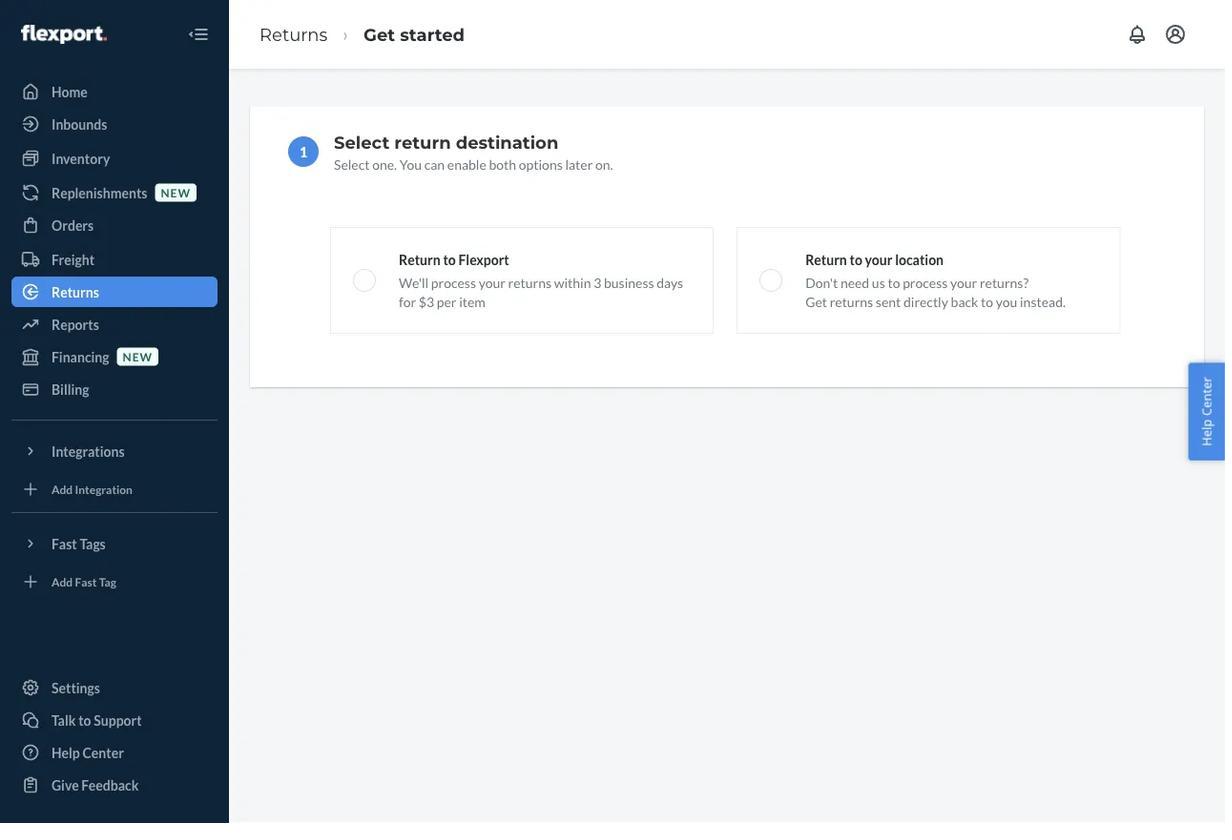 Task type: locate. For each thing, give the bounding box(es) containing it.
0 vertical spatial help center
[[1198, 377, 1215, 447]]

financing
[[52, 349, 109, 365]]

integration
[[75, 482, 133, 496]]

help center button
[[1189, 363, 1225, 461]]

return up don't
[[806, 251, 847, 268]]

fast left tag at the bottom left of the page
[[75, 575, 97, 589]]

0 vertical spatial returns
[[260, 24, 328, 45]]

returns down the need
[[830, 293, 873, 310]]

return inside return to your location don't need us to process your returns? get returns sent directly back to you instead.
[[806, 251, 847, 268]]

within
[[554, 274, 591, 291]]

returns left the within
[[508, 274, 552, 291]]

1 return from the left
[[399, 251, 441, 268]]

0 horizontal spatial center
[[83, 745, 124, 761]]

new for financing
[[123, 350, 153, 364]]

0 horizontal spatial your
[[479, 274, 506, 291]]

new
[[161, 186, 191, 199], [123, 350, 153, 364]]

center inside "button"
[[1198, 377, 1215, 416]]

returns inside breadcrumbs "navigation"
[[260, 24, 328, 45]]

0 horizontal spatial returns link
[[11, 277, 218, 307]]

add inside add fast tag link
[[52, 575, 73, 589]]

returns link right close navigation icon
[[260, 24, 328, 45]]

give feedback button
[[11, 770, 218, 801]]

to for support
[[78, 712, 91, 729]]

1 vertical spatial new
[[123, 350, 153, 364]]

return to flexport we'll process your returns within 3 business days for $3 per item
[[399, 251, 684, 310]]

location
[[895, 251, 944, 268]]

1 vertical spatial center
[[83, 745, 124, 761]]

your up the back
[[951, 274, 978, 291]]

select
[[334, 132, 390, 153], [334, 156, 370, 172]]

add left the integration
[[52, 482, 73, 496]]

flexport logo image
[[21, 25, 107, 44]]

select up the one. on the left top
[[334, 132, 390, 153]]

return
[[394, 132, 451, 153]]

get
[[364, 24, 395, 45], [806, 293, 827, 310]]

1 process from the left
[[431, 274, 476, 291]]

new up "orders" link
[[161, 186, 191, 199]]

directly
[[904, 293, 949, 310]]

us
[[872, 274, 885, 291]]

talk
[[52, 712, 76, 729]]

1 horizontal spatial help center
[[1198, 377, 1215, 447]]

help center
[[1198, 377, 1215, 447], [52, 745, 124, 761]]

add for add fast tag
[[52, 575, 73, 589]]

process up directly
[[903, 274, 948, 291]]

open notifications image
[[1126, 23, 1149, 46]]

returns
[[508, 274, 552, 291], [830, 293, 873, 310]]

0 vertical spatial fast
[[52, 536, 77, 552]]

0 vertical spatial help
[[1198, 419, 1215, 447]]

1 vertical spatial returns
[[52, 284, 99, 300]]

inbounds link
[[11, 109, 218, 139]]

your
[[865, 251, 893, 268], [479, 274, 506, 291], [951, 274, 978, 291]]

your down flexport
[[479, 274, 506, 291]]

1 horizontal spatial help
[[1198, 419, 1215, 447]]

select left the one. on the left top
[[334, 156, 370, 172]]

process inside return to your location don't need us to process your returns? get returns sent directly back to you instead.
[[903, 274, 948, 291]]

0 vertical spatial select
[[334, 132, 390, 153]]

talk to support button
[[11, 705, 218, 736]]

returns
[[260, 24, 328, 45], [52, 284, 99, 300]]

destination
[[456, 132, 559, 153]]

new for replenishments
[[161, 186, 191, 199]]

1 vertical spatial select
[[334, 156, 370, 172]]

0 horizontal spatial new
[[123, 350, 153, 364]]

instead.
[[1020, 293, 1066, 310]]

1 vertical spatial returns
[[830, 293, 873, 310]]

get inside return to your location don't need us to process your returns? get returns sent directly back to you instead.
[[806, 293, 827, 310]]

add for add integration
[[52, 482, 73, 496]]

0 horizontal spatial returns
[[508, 274, 552, 291]]

returns link
[[260, 24, 328, 45], [11, 277, 218, 307]]

to inside the return to flexport we'll process your returns within 3 business days for $3 per item
[[443, 251, 456, 268]]

1 horizontal spatial return
[[806, 251, 847, 268]]

1 horizontal spatial returns
[[830, 293, 873, 310]]

add inside add integration link
[[52, 482, 73, 496]]

return inside the return to flexport we'll process your returns within 3 business days for $3 per item
[[399, 251, 441, 268]]

0 vertical spatial center
[[1198, 377, 1215, 416]]

1 select from the top
[[334, 132, 390, 153]]

1 vertical spatial help
[[52, 745, 80, 761]]

returns right close navigation icon
[[260, 24, 328, 45]]

2 return from the left
[[806, 251, 847, 268]]

return for process
[[399, 251, 441, 268]]

process up per
[[431, 274, 476, 291]]

fast
[[52, 536, 77, 552], [75, 575, 97, 589]]

open account menu image
[[1164, 23, 1187, 46]]

enable
[[447, 156, 487, 172]]

integrations button
[[11, 436, 218, 467]]

1 horizontal spatial returns
[[260, 24, 328, 45]]

help
[[1198, 419, 1215, 447], [52, 745, 80, 761]]

home
[[52, 84, 88, 100]]

add down fast tags
[[52, 575, 73, 589]]

0 horizontal spatial returns
[[52, 284, 99, 300]]

1 add from the top
[[52, 482, 73, 496]]

later
[[565, 156, 593, 172]]

days
[[657, 274, 684, 291]]

1 horizontal spatial get
[[806, 293, 827, 310]]

1 horizontal spatial returns link
[[260, 24, 328, 45]]

get down don't
[[806, 293, 827, 310]]

settings
[[52, 680, 100, 696]]

help inside "link"
[[52, 745, 80, 761]]

add
[[52, 482, 73, 496], [52, 575, 73, 589]]

process
[[431, 274, 476, 291], [903, 274, 948, 291]]

reports
[[52, 316, 99, 333]]

return for don't
[[806, 251, 847, 268]]

new down reports link
[[123, 350, 153, 364]]

get left started
[[364, 24, 395, 45]]

settings link
[[11, 673, 218, 703]]

0 vertical spatial get
[[364, 24, 395, 45]]

0 horizontal spatial return
[[399, 251, 441, 268]]

help center inside "button"
[[1198, 377, 1215, 447]]

returns up reports
[[52, 284, 99, 300]]

your up us
[[865, 251, 893, 268]]

return
[[399, 251, 441, 268], [806, 251, 847, 268]]

0 vertical spatial add
[[52, 482, 73, 496]]

to right talk
[[78, 712, 91, 729]]

to inside button
[[78, 712, 91, 729]]

0 horizontal spatial get
[[364, 24, 395, 45]]

flexport
[[459, 251, 509, 268]]

0 vertical spatial new
[[161, 186, 191, 199]]

1 vertical spatial add
[[52, 575, 73, 589]]

back
[[951, 293, 979, 310]]

add integration link
[[11, 474, 218, 505]]

0 horizontal spatial process
[[431, 274, 476, 291]]

1 horizontal spatial your
[[865, 251, 893, 268]]

talk to support
[[52, 712, 142, 729]]

to left flexport
[[443, 251, 456, 268]]

inbounds
[[52, 116, 107, 132]]

to
[[443, 251, 456, 268], [850, 251, 863, 268], [888, 274, 900, 291], [981, 293, 994, 310], [78, 712, 91, 729]]

freight
[[52, 251, 95, 268]]

close navigation image
[[187, 23, 210, 46]]

center
[[1198, 377, 1215, 416], [83, 745, 124, 761]]

fast tags
[[52, 536, 106, 552]]

2 add from the top
[[52, 575, 73, 589]]

to for flexport
[[443, 251, 456, 268]]

1 vertical spatial get
[[806, 293, 827, 310]]

1 vertical spatial fast
[[75, 575, 97, 589]]

to left "you"
[[981, 293, 994, 310]]

returns link down freight link
[[11, 277, 218, 307]]

1 vertical spatial help center
[[52, 745, 124, 761]]

1 horizontal spatial center
[[1198, 377, 1215, 416]]

orders
[[52, 217, 94, 233]]

reports link
[[11, 309, 218, 340]]

2 process from the left
[[903, 274, 948, 291]]

2 horizontal spatial your
[[951, 274, 978, 291]]

billing
[[52, 381, 89, 398]]

fast left tags
[[52, 536, 77, 552]]

help center link
[[11, 738, 218, 768]]

to up the need
[[850, 251, 863, 268]]

0 horizontal spatial help
[[52, 745, 80, 761]]

0 vertical spatial returns link
[[260, 24, 328, 45]]

business
[[604, 274, 654, 291]]

for
[[399, 293, 416, 310]]

0 vertical spatial returns
[[508, 274, 552, 291]]

1 horizontal spatial process
[[903, 274, 948, 291]]

get inside breadcrumbs "navigation"
[[364, 24, 395, 45]]

orders link
[[11, 210, 218, 241]]

1 horizontal spatial new
[[161, 186, 191, 199]]

return up we'll
[[399, 251, 441, 268]]

0 horizontal spatial help center
[[52, 745, 124, 761]]



Task type: describe. For each thing, give the bounding box(es) containing it.
add fast tag
[[52, 575, 116, 589]]

need
[[841, 274, 870, 291]]

don't
[[806, 274, 838, 291]]

inventory
[[52, 150, 110, 167]]

1
[[300, 144, 307, 160]]

inventory link
[[11, 143, 218, 174]]

to for your
[[850, 251, 863, 268]]

help inside "button"
[[1198, 419, 1215, 447]]

get started link
[[364, 24, 465, 45]]

tag
[[99, 575, 116, 589]]

give
[[52, 777, 79, 794]]

item
[[459, 293, 486, 310]]

you
[[400, 156, 422, 172]]

your inside the return to flexport we'll process your returns within 3 business days for $3 per item
[[479, 274, 506, 291]]

home link
[[11, 76, 218, 107]]

3
[[594, 274, 602, 291]]

billing link
[[11, 374, 218, 405]]

returns inside "returns" link
[[52, 284, 99, 300]]

fast tags button
[[11, 529, 218, 559]]

both
[[489, 156, 516, 172]]

freight link
[[11, 244, 218, 275]]

replenishments
[[52, 185, 147, 201]]

1 vertical spatial returns link
[[11, 277, 218, 307]]

get started
[[364, 24, 465, 45]]

return to your location don't need us to process your returns? get returns sent directly back to you instead.
[[806, 251, 1066, 310]]

to right us
[[888, 274, 900, 291]]

returns inside return to your location don't need us to process your returns? get returns sent directly back to you instead.
[[830, 293, 873, 310]]

on.
[[596, 156, 613, 172]]

help center inside "link"
[[52, 745, 124, 761]]

sent
[[876, 293, 901, 310]]

$3
[[419, 293, 434, 310]]

one.
[[372, 156, 397, 172]]

feedback
[[81, 777, 139, 794]]

fast inside add fast tag link
[[75, 575, 97, 589]]

process inside the return to flexport we'll process your returns within 3 business days for $3 per item
[[431, 274, 476, 291]]

2 select from the top
[[334, 156, 370, 172]]

we'll
[[399, 274, 429, 291]]

started
[[400, 24, 465, 45]]

add integration
[[52, 482, 133, 496]]

options
[[519, 156, 563, 172]]

returns?
[[980, 274, 1029, 291]]

add fast tag link
[[11, 567, 218, 597]]

select return destination select one. you can enable both options later on.
[[334, 132, 613, 172]]

support
[[94, 712, 142, 729]]

tags
[[80, 536, 106, 552]]

integrations
[[52, 443, 125, 460]]

give feedback
[[52, 777, 139, 794]]

returns inside the return to flexport we'll process your returns within 3 business days for $3 per item
[[508, 274, 552, 291]]

per
[[437, 293, 457, 310]]

you
[[996, 293, 1018, 310]]

can
[[424, 156, 445, 172]]

fast inside fast tags dropdown button
[[52, 536, 77, 552]]

center inside "link"
[[83, 745, 124, 761]]

breadcrumbs navigation
[[244, 7, 480, 62]]



Task type: vqa. For each thing, say whether or not it's contained in the screenshot.
Invalid address
no



